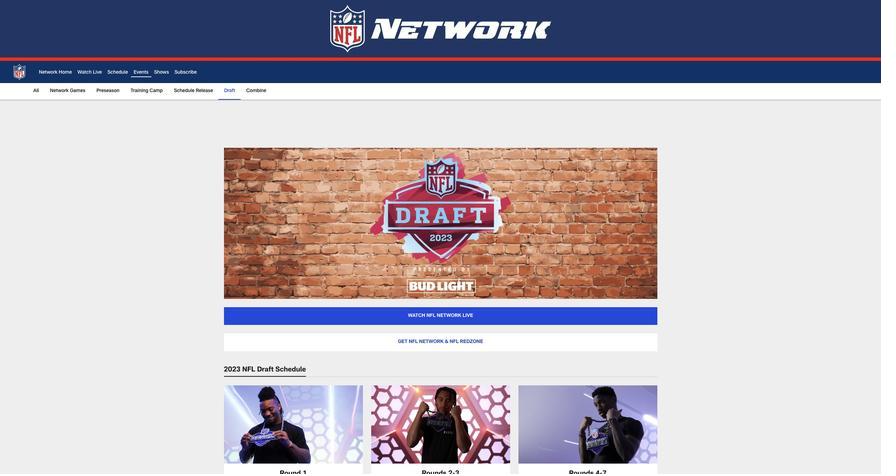 Task type: vqa. For each thing, say whether or not it's contained in the screenshot.
Network corresponding to Network Games
yes



Task type: locate. For each thing, give the bounding box(es) containing it.
nfl right get at the bottom left
[[409, 340, 418, 345]]

draft
[[224, 89, 235, 94], [257, 367, 274, 374]]

1 vertical spatial schedule
[[174, 89, 195, 94]]

nfl
[[427, 313, 436, 318], [409, 340, 418, 345], [450, 340, 459, 345], [242, 367, 256, 374]]

network left & on the right
[[419, 340, 444, 345]]

network games link
[[47, 83, 88, 99]]

nfl for get nfl network & nfl redzone
[[409, 340, 418, 345]]

schedule
[[108, 70, 128, 75], [174, 89, 195, 94], [276, 367, 306, 374]]

nfl right watch
[[427, 313, 436, 318]]

draft right release
[[224, 89, 235, 94]]

network games
[[50, 89, 85, 94]]

banner containing network home
[[0, 61, 882, 100]]

network
[[39, 70, 58, 75], [50, 89, 69, 94]]

combine
[[246, 89, 267, 94]]

network left games
[[50, 89, 69, 94]]

draft inside page main content main content
[[257, 367, 274, 374]]

preseason
[[97, 89, 120, 94]]

network home
[[39, 70, 72, 75]]

events link
[[134, 70, 149, 75]]

draft right 2023
[[257, 367, 274, 374]]

round 1 image
[[224, 385, 363, 464]]

1 vertical spatial draft
[[257, 367, 274, 374]]

schedule inside "schedule release" link
[[174, 89, 195, 94]]

0 vertical spatial network
[[437, 313, 462, 318]]

1 vertical spatial network
[[50, 89, 69, 94]]

live
[[93, 70, 102, 75]]

training
[[131, 89, 148, 94]]

schedule inside page main content main content
[[276, 367, 306, 374]]

home
[[59, 70, 72, 75]]

network for network home
[[39, 70, 58, 75]]

&
[[445, 340, 449, 345]]

0 vertical spatial schedule
[[108, 70, 128, 75]]

network left home
[[39, 70, 58, 75]]

camp
[[150, 89, 163, 94]]

1 vertical spatial network
[[419, 340, 444, 345]]

2 horizontal spatial schedule
[[276, 367, 306, 374]]

draft link
[[222, 83, 238, 99]]

get nfl network & nfl redzone link
[[224, 333, 658, 351]]

release
[[196, 89, 213, 94]]

network left "live"
[[437, 313, 462, 318]]

all link
[[33, 83, 42, 99]]

0 vertical spatial network
[[39, 70, 58, 75]]

1 horizontal spatial draft
[[257, 367, 274, 374]]

1 horizontal spatial schedule
[[174, 89, 195, 94]]

network home link
[[39, 70, 72, 75]]

banner
[[0, 61, 882, 100]]

redzone
[[460, 340, 484, 345]]

2 vertical spatial schedule
[[276, 367, 306, 374]]

get nfl network & nfl redzone
[[398, 340, 484, 345]]

subscribe
[[175, 70, 197, 75]]

0 horizontal spatial draft
[[224, 89, 235, 94]]

network
[[437, 313, 462, 318], [419, 340, 444, 345]]

0 horizontal spatial schedule
[[108, 70, 128, 75]]

training camp link
[[128, 83, 166, 99]]

nfl right 2023
[[242, 367, 256, 374]]

combine link
[[244, 83, 269, 99]]



Task type: describe. For each thing, give the bounding box(es) containing it.
schedule link
[[108, 70, 128, 75]]

get
[[398, 340, 408, 345]]

nfl for 2023 nfl draft schedule
[[242, 367, 256, 374]]

live
[[463, 313, 474, 318]]

watch
[[78, 70, 92, 75]]

nfl_draft_23_logo_networkpage image
[[369, 148, 512, 299]]

2023 nfl draft schedule
[[224, 367, 306, 374]]

shows
[[154, 70, 169, 75]]

page main content main content
[[0, 148, 882, 474]]

nfl for watch nfl network live
[[427, 313, 436, 318]]

subscribe link
[[175, 70, 197, 75]]

watch nfl network live
[[408, 313, 474, 318]]

watch nfl network live link
[[224, 307, 658, 325]]

rounds 2-3 image
[[371, 385, 510, 464]]

rounds 4-7 image
[[519, 385, 658, 464]]

preseason link
[[94, 83, 122, 99]]

watch live link
[[78, 70, 102, 75]]

2023
[[224, 367, 241, 374]]

schedule release link
[[171, 83, 216, 99]]

nfl right & on the right
[[450, 340, 459, 345]]

schedule for schedule release
[[174, 89, 195, 94]]

network for live
[[437, 313, 462, 318]]

schedule for schedule
[[108, 70, 128, 75]]

network for network games
[[50, 89, 69, 94]]

training camp
[[131, 89, 163, 94]]

events
[[134, 70, 149, 75]]

nfl shield image
[[11, 64, 28, 80]]

shows link
[[154, 70, 169, 75]]

0 vertical spatial draft
[[224, 89, 235, 94]]

watch live
[[78, 70, 102, 75]]

all
[[33, 89, 39, 94]]

games
[[70, 89, 85, 94]]

schedule release
[[174, 89, 213, 94]]

advertisement element
[[314, 108, 567, 139]]

watch
[[408, 313, 426, 318]]

network for &
[[419, 340, 444, 345]]



